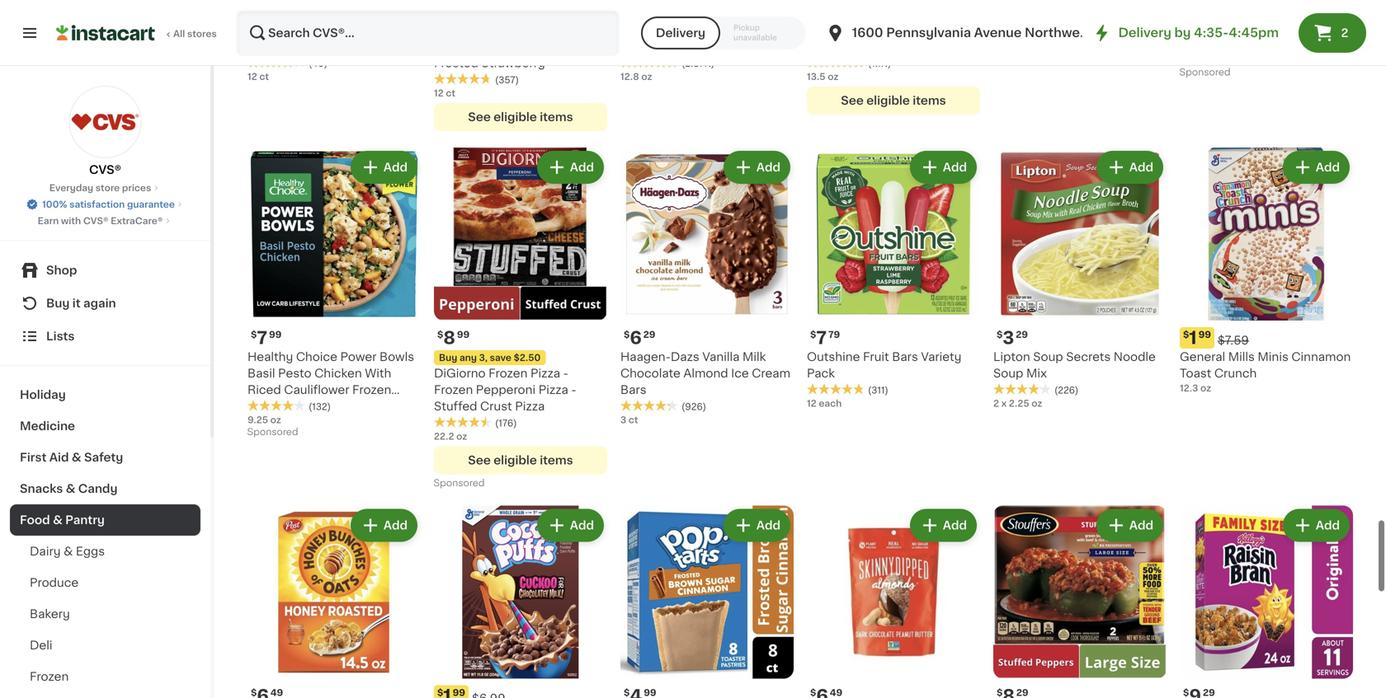 Task type: locate. For each thing, give the bounding box(es) containing it.
chicken
[[315, 368, 362, 379]]

1 vertical spatial see
[[468, 111, 491, 123]]

eligible down (1.1k)
[[867, 95, 910, 106]]

& right aid
[[72, 452, 81, 464]]

oz right 13.5
[[828, 72, 839, 81]]

bars right fruit
[[892, 351, 918, 363]]

7 for outshine
[[816, 329, 827, 347]]

cvs® down satisfaction
[[83, 217, 108, 226]]

0 vertical spatial save
[[490, 10, 511, 19]]

see down crust
[[468, 455, 491, 466]]

meal
[[248, 401, 276, 412]]

(926)
[[682, 403, 706, 412]]

12.8 oz
[[621, 72, 652, 81]]

1 49 from the left
[[270, 689, 283, 698]]

0 vertical spatial any
[[460, 10, 477, 19]]

$ 3 29
[[997, 329, 1028, 347]]

see down strawberry
[[468, 111, 491, 123]]

sponsored badge image down 22.2 oz
[[434, 479, 484, 489]]

oz right 2.25
[[1032, 399, 1043, 408]]

producers dairy vitamin d milk
[[994, 8, 1146, 36]]

7 left 79
[[816, 329, 827, 347]]

see eligible items down (176)
[[468, 455, 573, 466]]

99 for 8
[[457, 330, 470, 339]]

(2.87k)
[[682, 59, 715, 68]]

service type group
[[641, 17, 806, 50]]

product group containing 3
[[994, 148, 1167, 410]]

items for see eligible items button under (357)
[[540, 111, 573, 123]]

chocolate inside toll house mini vanilla chocolate chip cookie sandwiches
[[248, 24, 308, 36]]

99 inside $ 1 99 $7.59 general mills minis cinnamon toast crunch 12.3 oz
[[1199, 330, 1211, 339]]

oz for 22.2 oz
[[456, 432, 467, 441]]

lipton soup secrets noodle soup mix
[[994, 351, 1156, 379]]

1 vertical spatial cinnamon
[[621, 41, 680, 52]]

$7.59
[[1218, 335, 1249, 346]]

save right 3,
[[490, 353, 512, 362]]

cinnamon right minis
[[1292, 351, 1351, 363]]

& inside sabra classic hummus & pretzels, smart snackers
[[1317, 8, 1326, 19]]

sponsored badge image down 9.25 oz in the bottom left of the page
[[248, 428, 297, 438]]

0 vertical spatial ct
[[259, 72, 269, 81]]

mix
[[1027, 368, 1047, 379]]

see eligible items button down (357)
[[434, 103, 607, 131]]

1 vertical spatial vanilla
[[703, 351, 740, 363]]

riced
[[248, 384, 281, 396]]

0 vertical spatial 12
[[248, 72, 257, 81]]

$0.50
[[514, 10, 541, 19]]

2 horizontal spatial ct
[[629, 416, 638, 425]]

$ inside $ 7 99
[[251, 330, 257, 339]]

buy up pop-
[[439, 10, 457, 19]]

1 vertical spatial milk
[[743, 351, 766, 363]]

strawberry
[[482, 57, 545, 69]]

0 vertical spatial 2
[[1341, 27, 1349, 39]]

vanilla up cookie
[[338, 8, 375, 19]]

eligible down (357)
[[494, 111, 537, 123]]

0 horizontal spatial 12
[[248, 72, 257, 81]]

toast up whole
[[683, 8, 715, 19]]

frosted inside kellogg's frosted flakes original
[[863, 24, 908, 36]]

0 vertical spatial chocolate
[[248, 24, 308, 36]]

vitamin
[[1090, 8, 1134, 19]]

0 horizontal spatial frosted
[[434, 57, 479, 69]]

29 inside $ 3 29
[[1016, 330, 1028, 339]]

delivery inside delivery button
[[656, 27, 706, 39]]

(1.1k)
[[868, 59, 891, 68]]

2 vertical spatial 12
[[807, 399, 817, 408]]

sandwiches
[[248, 41, 318, 52]]

0 vertical spatial dairy
[[1056, 8, 1087, 19]]

0 vertical spatial 3
[[1003, 329, 1014, 347]]

bars up 3 ct
[[621, 384, 647, 396]]

crunch inside $ 1 99 $7.59 general mills minis cinnamon toast crunch 12.3 oz
[[1215, 368, 1257, 379]]

& left 'eggs'
[[64, 546, 73, 558]]

pop-
[[434, 24, 461, 36]]

bakery link
[[10, 599, 201, 630]]

0 horizontal spatial toast
[[683, 8, 715, 19]]

outshine fruit bars variety pack
[[807, 351, 962, 379]]

oz right 22.2
[[456, 432, 467, 441]]

delivery down d
[[1119, 27, 1172, 39]]

soup
[[1033, 351, 1063, 363], [994, 368, 1024, 379]]

1 horizontal spatial chocolate
[[621, 368, 681, 379]]

0 horizontal spatial crunch
[[717, 8, 760, 19]]

product group
[[434, 0, 607, 131], [807, 0, 980, 115], [1180, 0, 1353, 81], [248, 148, 421, 442], [434, 148, 607, 493], [621, 148, 794, 427], [807, 148, 980, 410], [994, 148, 1167, 410], [1180, 148, 1353, 395], [248, 506, 421, 699], [434, 506, 607, 699], [621, 506, 794, 699], [807, 506, 980, 699], [994, 506, 1167, 699], [1180, 506, 1353, 699]]

soup up mix
[[1033, 351, 1063, 363]]

1 vertical spatial 12 ct
[[434, 89, 456, 98]]

ct down breakfast
[[446, 89, 456, 98]]

2 left x on the right bottom
[[994, 399, 999, 408]]

2 inside button
[[1341, 27, 1349, 39]]

almond
[[684, 368, 728, 379]]

1 vertical spatial -
[[571, 384, 576, 396]]

$1.99 original price: $7.59 element
[[1180, 327, 1353, 349]]

dairy up produce
[[30, 546, 61, 558]]

0 horizontal spatial 7
[[257, 329, 267, 347]]

1 vertical spatial eligible
[[494, 111, 537, 123]]

2 any from the top
[[460, 353, 477, 362]]

cookie
[[341, 24, 382, 36]]

★★★★★
[[1180, 40, 1238, 52], [1180, 40, 1238, 52], [248, 56, 305, 68], [248, 56, 305, 68], [621, 56, 678, 68], [621, 56, 678, 68], [807, 56, 865, 68], [807, 56, 865, 68], [434, 73, 492, 85], [434, 73, 492, 85], [807, 384, 865, 395], [807, 384, 865, 395], [994, 384, 1051, 395], [994, 384, 1051, 395], [248, 400, 305, 412], [248, 400, 305, 412], [621, 400, 678, 412], [621, 400, 678, 412], [434, 417, 492, 428], [434, 417, 492, 428]]

1 any from the top
[[460, 10, 477, 19]]

sponsored badge image down 4.56 oz
[[1180, 68, 1230, 77]]

1 vertical spatial 2
[[994, 399, 999, 408]]

&
[[1317, 8, 1326, 19], [72, 452, 81, 464], [66, 484, 75, 495], [53, 515, 63, 527], [64, 546, 73, 558]]

cvs® up everyday store prices link
[[89, 164, 121, 176]]

product group containing sabra classic hummus & pretzels, smart snackers
[[1180, 0, 1353, 81]]

see eligible items
[[841, 95, 946, 106], [468, 111, 573, 123], [468, 455, 573, 466]]

oz right 12.3
[[1201, 384, 1212, 393]]

bakery
[[30, 609, 70, 621]]

2 horizontal spatial sponsored badge image
[[1180, 68, 1230, 77]]

cinnamon for toast
[[621, 41, 680, 52]]

2,
[[479, 10, 488, 19]]

13.5 oz
[[807, 72, 839, 81]]

snacks
[[20, 484, 63, 495]]

bars inside 'haagen-dazs vanilla milk chocolate almond ice cream bars'
[[621, 384, 647, 396]]

1 horizontal spatial crunch
[[1215, 368, 1257, 379]]

product group containing 8
[[434, 148, 607, 493]]

milk up 'ice'
[[743, 351, 766, 363]]

pretzels,
[[1180, 24, 1230, 36]]

0 horizontal spatial chocolate
[[248, 24, 308, 36]]

1 vertical spatial soup
[[994, 368, 1024, 379]]

any for buy any 3, save $2.50
[[460, 353, 477, 362]]

sponsored badge image
[[1180, 68, 1230, 77], [248, 428, 297, 438], [434, 479, 484, 489]]

0 horizontal spatial 12 ct
[[248, 72, 269, 81]]

see eligible items down (357)
[[468, 111, 573, 123]]

0 horizontal spatial bars
[[621, 384, 647, 396]]

frozen down deli
[[30, 672, 69, 683]]

0 vertical spatial crunch
[[717, 8, 760, 19]]

see
[[841, 95, 864, 106], [468, 111, 491, 123], [468, 455, 491, 466]]

1 horizontal spatial ct
[[446, 89, 456, 98]]

49
[[270, 689, 283, 698], [830, 689, 843, 698]]

cvs®
[[89, 164, 121, 176], [83, 217, 108, 226]]

0 vertical spatial see eligible items
[[841, 95, 946, 106]]

1 horizontal spatial bars
[[892, 351, 918, 363]]

1 vertical spatial chocolate
[[621, 368, 681, 379]]

0 vertical spatial bars
[[892, 351, 918, 363]]

0 vertical spatial frosted
[[863, 24, 908, 36]]

outshine
[[807, 351, 860, 363]]

1 7 from the left
[[257, 329, 267, 347]]

any left 2, at the left of page
[[460, 10, 477, 19]]

crunch down mills
[[1215, 368, 1257, 379]]

oz right 12.8 at the top of page
[[642, 72, 652, 81]]

cinnamon up the cereal,
[[621, 8, 680, 19]]

$ 1 99 $7.59 general mills minis cinnamon toast crunch 12.3 oz
[[1180, 329, 1351, 393]]

(311)
[[868, 386, 889, 395]]

12 ct down sandwiches on the top
[[248, 72, 269, 81]]

0 vertical spatial milk
[[994, 24, 1017, 36]]

1 vertical spatial ct
[[446, 89, 456, 98]]

2 vertical spatial cinnamon
[[1292, 351, 1351, 363]]

0 vertical spatial cvs®
[[89, 164, 121, 176]]

3 ct
[[621, 416, 638, 425]]

crunch inside cinnamon toast crunch cereal, whole wheat, rice, cinnamon
[[717, 8, 760, 19]]

cinnamon for 1
[[1292, 351, 1351, 363]]

1 vertical spatial items
[[540, 111, 573, 123]]

2 right snackers
[[1341, 27, 1349, 39]]

& for eggs
[[64, 546, 73, 558]]

eligible
[[867, 95, 910, 106], [494, 111, 537, 123], [494, 455, 537, 466]]

1 vertical spatial buy
[[46, 298, 70, 309]]

cinnamon
[[621, 8, 680, 19], [621, 41, 680, 52], [1292, 351, 1351, 363]]

cinnamon inside $ 1 99 $7.59 general mills minis cinnamon toast crunch 12.3 oz
[[1292, 351, 1351, 363]]

99 inside $ 8 99
[[457, 330, 470, 339]]

aid
[[49, 452, 69, 464]]

99 for 1
[[1199, 330, 1211, 339]]

12 left each
[[807, 399, 817, 408]]

2 7 from the left
[[816, 329, 827, 347]]

0 horizontal spatial delivery
[[656, 27, 706, 39]]

(226)
[[1055, 386, 1079, 395]]

1 horizontal spatial milk
[[994, 24, 1017, 36]]

delivery button
[[641, 17, 720, 50]]

pepperoni
[[476, 384, 536, 396]]

frosted
[[863, 24, 908, 36], [434, 57, 479, 69]]

1 vertical spatial 3
[[621, 416, 627, 425]]

$ inside $ 3 29
[[997, 330, 1003, 339]]

oz right the 4.56
[[1204, 55, 1214, 65]]

$ 8 99
[[437, 329, 470, 347]]

$ inside $ 8 99
[[437, 330, 443, 339]]

1 horizontal spatial dairy
[[1056, 8, 1087, 19]]

2 vertical spatial see eligible items
[[468, 455, 573, 466]]

vanilla up almond
[[703, 351, 740, 363]]

any inside the buy any 2, save $0.50 pop-tarts toaster pastries, breakfast foods, kids snacks, frosted strawberry
[[460, 10, 477, 19]]

1 vertical spatial 12
[[434, 89, 444, 98]]

1 horizontal spatial frosted
[[863, 24, 908, 36]]

1 vertical spatial save
[[490, 353, 512, 362]]

$2.50
[[514, 353, 541, 362]]

delivery up the (2.87k)
[[656, 27, 706, 39]]

7 up healthy
[[257, 329, 267, 347]]

29
[[643, 330, 656, 339], [1016, 330, 1028, 339], [1017, 689, 1029, 698], [1203, 689, 1215, 698]]

2 vertical spatial eligible
[[494, 455, 537, 466]]

12 ct down breakfast
[[434, 89, 456, 98]]

2 49 from the left
[[830, 689, 843, 698]]

& left candy
[[66, 484, 75, 495]]

product group containing kellogg's frosted flakes original
[[807, 0, 980, 115]]

0 horizontal spatial 2
[[994, 399, 999, 408]]

ct down haagen-
[[629, 416, 638, 425]]

crunch up wheat,
[[717, 8, 760, 19]]

see eligible items down (1.1k)
[[841, 95, 946, 106]]

save inside the buy any 2, save $0.50 pop-tarts toaster pastries, breakfast foods, kids snacks, frosted strawberry
[[490, 10, 511, 19]]

items for see eligible items button below (176)
[[540, 455, 573, 466]]

milk down producers
[[994, 24, 1017, 36]]

1 vertical spatial toast
[[1180, 368, 1212, 379]]

None search field
[[236, 10, 620, 56]]

buy for buy any 3, save $2.50
[[439, 353, 457, 362]]

0 horizontal spatial vanilla
[[338, 8, 375, 19]]

1 vertical spatial see eligible items
[[468, 111, 573, 123]]

0 horizontal spatial soup
[[994, 368, 1024, 379]]

mills
[[1229, 351, 1255, 363]]

ct down sandwiches on the top
[[259, 72, 269, 81]]

1 vertical spatial sponsored badge image
[[248, 428, 297, 438]]

2 button
[[1299, 13, 1367, 53]]

buy up 'digiorno'
[[439, 353, 457, 362]]

product group containing pop-tarts toaster pastries, breakfast foods, kids snacks, frosted strawberry
[[434, 0, 607, 131]]

1 save from the top
[[490, 10, 511, 19]]

with
[[61, 217, 81, 226]]

0 horizontal spatial sponsored badge image
[[248, 428, 297, 438]]

0 vertical spatial buy
[[439, 10, 457, 19]]

1 vertical spatial bars
[[621, 384, 647, 396]]

buy left it
[[46, 298, 70, 309]]

frozen
[[489, 368, 528, 379], [352, 384, 391, 396], [434, 384, 473, 396], [30, 672, 69, 683]]

eligible down (176)
[[494, 455, 537, 466]]

3 down haagen-
[[621, 416, 627, 425]]

cvs® inside earn with cvs® extracare® "link"
[[83, 217, 108, 226]]

oz for 13.5 oz
[[828, 72, 839, 81]]

12 down sandwiches on the top
[[248, 72, 257, 81]]

chocolate for house
[[248, 24, 308, 36]]

frosted inside the buy any 2, save $0.50 pop-tarts toaster pastries, breakfast foods, kids snacks, frosted strawberry
[[434, 57, 479, 69]]

oz right 9.25
[[270, 416, 281, 425]]

all stores
[[173, 29, 217, 38]]

2 vertical spatial see
[[468, 455, 491, 466]]

1 horizontal spatial delivery
[[1119, 27, 1172, 39]]

0 horizontal spatial milk
[[743, 351, 766, 363]]

buy inside the buy any 2, save $0.50 pop-tarts toaster pastries, breakfast foods, kids snacks, frosted strawberry
[[439, 10, 457, 19]]

stuffed
[[434, 401, 477, 412]]

12
[[248, 72, 257, 81], [434, 89, 444, 98], [807, 399, 817, 408]]

frozen inside healthy choice power bowls basil pesto chicken with riced cauliflower frozen meal
[[352, 384, 391, 396]]

1 horizontal spatial toast
[[1180, 368, 1212, 379]]

2 vertical spatial ct
[[629, 416, 638, 425]]

0 vertical spatial soup
[[1033, 351, 1063, 363]]

$ inside $ 1 99 $7.59 general mills minis cinnamon toast crunch 12.3 oz
[[1183, 330, 1189, 339]]

2 save from the top
[[490, 353, 512, 362]]

buy any 2, save $0.50 pop-tarts toaster pastries, breakfast foods, kids snacks, frosted strawberry
[[434, 10, 607, 69]]

2 horizontal spatial 12
[[807, 399, 817, 408]]

produce
[[30, 578, 79, 589]]

3 up lipton
[[1003, 329, 1014, 347]]

items for see eligible items button under (1.1k)
[[913, 95, 946, 106]]

haagen-dazs vanilla milk chocolate almond ice cream bars
[[621, 351, 791, 396]]

0 vertical spatial items
[[913, 95, 946, 106]]

oz for 4.56 oz
[[1204, 55, 1214, 65]]

$ inside $ 7 79
[[810, 330, 816, 339]]

2 vertical spatial buy
[[439, 353, 457, 362]]

1 horizontal spatial 12
[[434, 89, 444, 98]]

3
[[1003, 329, 1014, 347], [621, 416, 627, 425]]

& right food at the left bottom
[[53, 515, 63, 527]]

1 vertical spatial crunch
[[1215, 368, 1257, 379]]

see down the original
[[841, 95, 864, 106]]

frozen link
[[10, 662, 201, 693]]

13.5
[[807, 72, 826, 81]]

(40)
[[309, 59, 328, 68]]

1 horizontal spatial 3
[[1003, 329, 1014, 347]]

medicine
[[20, 421, 75, 432]]

0 horizontal spatial 49
[[270, 689, 283, 698]]

2 vertical spatial items
[[540, 455, 573, 466]]

chocolate inside 'haagen-dazs vanilla milk chocolate almond ice cream bars'
[[621, 368, 681, 379]]

1 vertical spatial dairy
[[30, 546, 61, 558]]

0 vertical spatial toast
[[683, 8, 715, 19]]

12 down breakfast
[[434, 89, 444, 98]]

1 horizontal spatial sponsored badge image
[[434, 479, 484, 489]]

chocolate down haagen-
[[621, 368, 681, 379]]

ct
[[259, 72, 269, 81], [446, 89, 456, 98], [629, 416, 638, 425]]

soup down lipton
[[994, 368, 1024, 379]]

any left 3,
[[460, 353, 477, 362]]

buy for buy any 2, save $0.50 pop-tarts toaster pastries, breakfast foods, kids snacks, frosted strawberry
[[439, 10, 457, 19]]

1 horizontal spatial 7
[[816, 329, 827, 347]]

frozen down with at the bottom left of the page
[[352, 384, 391, 396]]

with
[[365, 368, 391, 379]]

12 ct
[[248, 72, 269, 81], [434, 89, 456, 98]]

0 vertical spatial eligible
[[867, 95, 910, 106]]

buy it again
[[46, 298, 116, 309]]

1 vertical spatial frosted
[[434, 57, 479, 69]]

save right 2, at the left of page
[[490, 10, 511, 19]]

0 vertical spatial 12 ct
[[248, 72, 269, 81]]

first
[[20, 452, 47, 464]]

chocolate up sandwiches on the top
[[248, 24, 308, 36]]

& up snackers
[[1317, 8, 1326, 19]]

producers
[[994, 8, 1053, 19]]

frosted down breakfast
[[434, 57, 479, 69]]

1 horizontal spatial vanilla
[[703, 351, 740, 363]]

1 vertical spatial any
[[460, 353, 477, 362]]

1 horizontal spatial 49
[[830, 689, 843, 698]]

frosted up (1.1k)
[[863, 24, 908, 36]]

cream
[[752, 368, 791, 379]]

sabra
[[1180, 8, 1213, 19]]

1 vertical spatial cvs®
[[83, 217, 108, 226]]

pack
[[807, 368, 835, 379]]

dairy up northwest
[[1056, 8, 1087, 19]]

0 horizontal spatial -
[[563, 368, 568, 379]]

4.56 oz
[[1180, 55, 1214, 65]]

toast up 12.3
[[1180, 368, 1212, 379]]

toast inside cinnamon toast crunch cereal, whole wheat, rice, cinnamon
[[683, 8, 715, 19]]

cinnamon down the cereal,
[[621, 41, 680, 52]]

1600
[[852, 27, 883, 39]]

99 inside $ 7 99
[[269, 330, 282, 339]]

dairy inside producers dairy vitamin d milk
[[1056, 8, 1087, 19]]

$ inside $ 6 29
[[624, 330, 630, 339]]

buy
[[439, 10, 457, 19], [46, 298, 70, 309], [439, 353, 457, 362]]

0 horizontal spatial ct
[[259, 72, 269, 81]]

delivery inside delivery by 4:35-4:45pm link
[[1119, 27, 1172, 39]]



Task type: vqa. For each thing, say whether or not it's contained in the screenshot.
container
no



Task type: describe. For each thing, give the bounding box(es) containing it.
29 inside $ 6 29
[[643, 330, 656, 339]]

ice
[[731, 368, 749, 379]]

1
[[1189, 329, 1197, 347]]

2.25
[[1009, 399, 1030, 408]]

satisfaction
[[69, 200, 125, 209]]

everyday store prices
[[49, 184, 151, 193]]

holiday link
[[10, 380, 201, 411]]

original
[[807, 41, 852, 52]]

fruit
[[863, 351, 889, 363]]

bars inside outshine fruit bars variety pack
[[892, 351, 918, 363]]

medicine link
[[10, 411, 201, 442]]

milk inside producers dairy vitamin d milk
[[994, 24, 1017, 36]]

all
[[173, 29, 185, 38]]

each
[[819, 399, 842, 408]]

12 each
[[807, 399, 842, 408]]

oz for 12.8 oz
[[642, 72, 652, 81]]

buy for buy it again
[[46, 298, 70, 309]]

product group containing 6
[[621, 148, 794, 427]]

0 vertical spatial sponsored badge image
[[1180, 68, 1230, 77]]

2 for 2
[[1341, 27, 1349, 39]]

snacks & candy
[[20, 484, 118, 495]]

see eligible items button down (176)
[[434, 447, 607, 475]]

whole
[[664, 24, 701, 36]]

2 for 2 x 2.25 oz
[[994, 399, 999, 408]]

milk inside 'haagen-dazs vanilla milk chocolate almond ice cream bars'
[[743, 351, 766, 363]]

frozen up stuffed
[[434, 384, 473, 396]]

secrets
[[1066, 351, 1111, 363]]

delivery by 4:35-4:45pm
[[1119, 27, 1279, 39]]

basil
[[248, 368, 275, 379]]

d
[[1137, 8, 1146, 19]]

delivery for delivery by 4:35-4:45pm
[[1119, 27, 1172, 39]]

4:35-
[[1194, 27, 1229, 39]]

product group containing 1
[[1180, 148, 1353, 395]]

everyday
[[49, 184, 93, 193]]

crust
[[480, 401, 512, 412]]

0 vertical spatial see
[[841, 95, 864, 106]]

pastries,
[[539, 24, 589, 36]]

eggs
[[76, 546, 105, 558]]

it
[[72, 298, 81, 309]]

vanilla inside toll house mini vanilla chocolate chip cookie sandwiches
[[338, 8, 375, 19]]

2 vertical spatial sponsored badge image
[[434, 479, 484, 489]]

toll
[[248, 8, 267, 19]]

$ 7 99
[[251, 329, 282, 347]]

snackers
[[1271, 24, 1324, 36]]

99 for 7
[[269, 330, 282, 339]]

12 for pop-tarts toaster pastries, breakfast foods, kids snacks, frosted strawberry
[[434, 89, 444, 98]]

deli
[[30, 640, 52, 652]]

food & pantry
[[20, 515, 105, 527]]

any for buy any 2, save $0.50 pop-tarts toaster pastries, breakfast foods, kids snacks, frosted strawberry
[[460, 10, 477, 19]]

digiorno frozen pizza - frozen pepperoni pizza - stuffed crust pizza
[[434, 368, 576, 412]]

cauliflower
[[284, 384, 349, 396]]

79
[[829, 330, 840, 339]]

save for buy any 3, save $2.50
[[490, 353, 512, 362]]

cvs® link
[[69, 86, 142, 178]]

deli link
[[10, 630, 201, 662]]

instacart logo image
[[56, 23, 155, 43]]

& for candy
[[66, 484, 75, 495]]

delivery for delivery
[[656, 27, 706, 39]]

first aid & safety
[[20, 452, 123, 464]]

6
[[630, 329, 642, 347]]

toast inside $ 1 99 $7.59 general mills minis cinnamon toast crunch 12.3 oz
[[1180, 368, 1212, 379]]

$1.99 original price: $6.99 element
[[434, 686, 607, 699]]

(176)
[[495, 419, 517, 428]]

kids
[[534, 41, 560, 52]]

1600 pennsylvania avenue northwest button
[[826, 10, 1093, 56]]

0 horizontal spatial 3
[[621, 416, 627, 425]]

snacks,
[[563, 41, 607, 52]]

pantry
[[65, 515, 105, 527]]

again
[[83, 298, 116, 309]]

chocolate for dazs
[[621, 368, 681, 379]]

hummus
[[1261, 8, 1314, 19]]

0 vertical spatial cinnamon
[[621, 8, 680, 19]]

100% satisfaction guarantee button
[[26, 195, 185, 211]]

avenue
[[974, 27, 1022, 39]]

4:45pm
[[1229, 27, 1279, 39]]

0 horizontal spatial dairy
[[30, 546, 61, 558]]

ct for pop-tarts toaster pastries, breakfast foods, kids snacks, frosted strawberry
[[446, 89, 456, 98]]

foods,
[[492, 41, 531, 52]]

dairy & eggs
[[30, 546, 105, 558]]

1600 pennsylvania avenue northwest
[[852, 27, 1093, 39]]

vanilla inside 'haagen-dazs vanilla milk chocolate almond ice cream bars'
[[703, 351, 740, 363]]

1 horizontal spatial soup
[[1033, 351, 1063, 363]]

8
[[443, 329, 455, 347]]

digiorno
[[434, 368, 486, 379]]

oz inside $ 1 99 $7.59 general mills minis cinnamon toast crunch 12.3 oz
[[1201, 384, 1212, 393]]

(132)
[[309, 403, 331, 412]]

mini
[[311, 8, 335, 19]]

1 vertical spatial pizza
[[539, 384, 568, 396]]

kellogg's
[[807, 24, 860, 36]]

$ 7 79
[[810, 329, 840, 347]]

7 for healthy
[[257, 329, 267, 347]]

2 vertical spatial pizza
[[515, 401, 545, 412]]

snacks & candy link
[[10, 474, 201, 505]]

$ inside $1.99 original price: $6.99 element
[[437, 689, 443, 698]]

shop link
[[10, 254, 201, 287]]

see eligible items button down (1.1k)
[[807, 86, 980, 115]]

12.8
[[621, 72, 639, 81]]

dazs
[[671, 351, 700, 363]]

12 for outshine fruit bars variety pack
[[807, 399, 817, 408]]

12.3
[[1180, 384, 1199, 393]]

4.56
[[1180, 55, 1201, 65]]

pesto
[[278, 368, 312, 379]]

1 horizontal spatial -
[[571, 384, 576, 396]]

haagen-
[[621, 351, 671, 363]]

frozen up the pepperoni
[[489, 368, 528, 379]]

0 vertical spatial -
[[563, 368, 568, 379]]

9.25 oz
[[248, 416, 281, 425]]

cvs® inside 'cvs®' link
[[89, 164, 121, 176]]

noodle
[[1114, 351, 1156, 363]]

0 vertical spatial pizza
[[531, 368, 560, 379]]

house
[[270, 8, 308, 19]]

9.25
[[248, 416, 268, 425]]

& for pantry
[[53, 515, 63, 527]]

breakfast
[[434, 41, 489, 52]]

produce link
[[10, 568, 201, 599]]

power
[[340, 351, 377, 363]]

toll house mini vanilla chocolate chip cookie sandwiches
[[248, 8, 382, 52]]

flakes
[[910, 24, 947, 36]]

store
[[96, 184, 120, 193]]

food
[[20, 515, 50, 527]]

cvs® logo image
[[69, 86, 142, 158]]

save for buy any 2, save $0.50 pop-tarts toaster pastries, breakfast foods, kids snacks, frosted strawberry
[[490, 10, 511, 19]]

first aid & safety link
[[10, 442, 201, 474]]

Search field
[[238, 12, 618, 54]]

by
[[1175, 27, 1191, 39]]

lipton
[[994, 351, 1030, 363]]

buy any 3, save $2.50
[[439, 353, 541, 362]]

all stores link
[[56, 10, 218, 56]]

ct for haagen-dazs vanilla milk chocolate almond ice cream bars
[[629, 416, 638, 425]]

oz for 9.25 oz
[[270, 416, 281, 425]]

minis
[[1258, 351, 1289, 363]]

bowls
[[380, 351, 414, 363]]



